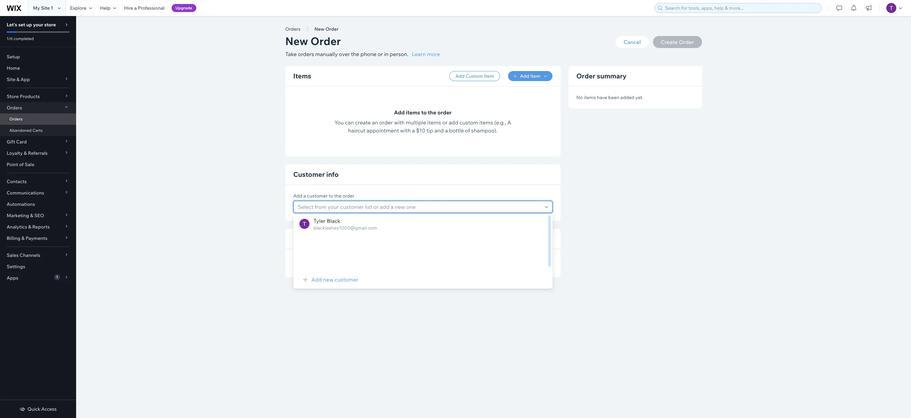 Task type: vqa. For each thing, say whether or not it's contained in the screenshot.
Marketing & SEO popup button
yes



Task type: describe. For each thing, give the bounding box(es) containing it.
(e.g.,
[[495, 119, 507, 126]]

add for new
[[312, 277, 322, 283]]

add custom item button
[[450, 71, 500, 81]]

person.
[[390, 51, 409, 57]]

2 — from the top
[[548, 266, 553, 273]]

new order button
[[311, 24, 342, 34]]

setup link
[[0, 51, 76, 62]]

access
[[41, 407, 57, 413]]

a down customer
[[304, 193, 306, 199]]

my
[[33, 5, 40, 11]]

an
[[372, 119, 378, 126]]

add
[[449, 119, 459, 126]]

hire a professional
[[124, 5, 165, 11]]

and inside add items to the order you can create an order with multiple items or add custom items (e.g., a haircut appointment with a $10 tip and a bottle of shampoo).
[[435, 127, 444, 134]]

sidebar element
[[0, 16, 76, 419]]

up
[[26, 22, 32, 28]]

professional
[[138, 5, 165, 11]]

analytics
[[7, 224, 27, 230]]

the inside new order take orders manually over the phone or in person. learn more
[[351, 51, 360, 57]]

communications
[[7, 190, 44, 196]]

add items to the order you can create an order with multiple items or add custom items (e.g., a haircut appointment with a $10 tip and a bottle of shampoo).
[[335, 109, 512, 134]]

point of sale
[[7, 162, 34, 168]]

a right hire
[[134, 5, 137, 11]]

loyalty & referrals button
[[0, 148, 76, 159]]

discounts and shipping
[[294, 235, 369, 243]]

discounts
[[294, 235, 326, 243]]

over
[[339, 51, 350, 57]]

orders button
[[0, 102, 76, 114]]

Select from your customer list or add a new one field
[[296, 201, 543, 213]]

1/6 completed
[[7, 36, 34, 41]]

add custom item
[[456, 73, 494, 79]]

marketing & seo
[[7, 213, 44, 219]]

been
[[609, 95, 620, 101]]

shampoo).
[[472, 127, 498, 134]]

& for marketing
[[30, 213, 33, 219]]

create
[[355, 119, 371, 126]]

gift
[[7, 139, 15, 145]]

a
[[508, 119, 512, 126]]

1 — from the top
[[548, 254, 553, 261]]

contacts
[[7, 179, 27, 185]]

1 inside "sidebar" "element"
[[56, 275, 58, 280]]

quick access button
[[19, 407, 57, 413]]

automations link
[[0, 199, 76, 210]]

analytics & reports
[[7, 224, 50, 230]]

a left $10
[[412, 127, 415, 134]]

& for loyalty
[[24, 150, 27, 156]]

analytics & reports button
[[0, 222, 76, 233]]

new for new order
[[315, 26, 325, 32]]

1 horizontal spatial site
[[41, 5, 50, 11]]

2 item from the left
[[531, 73, 541, 79]]

explore
[[70, 5, 87, 11]]

let's set up your store
[[7, 22, 56, 28]]

contacts button
[[0, 176, 76, 187]]

items
[[294, 72, 312, 80]]

2 vertical spatial order
[[577, 72, 596, 80]]

learn
[[412, 51, 426, 57]]

settings
[[7, 264, 25, 270]]

upgrade
[[176, 5, 192, 10]]

card
[[16, 139, 27, 145]]

customer for new
[[335, 277, 359, 283]]

no
[[577, 95, 583, 101]]

1 vertical spatial order
[[380, 119, 393, 126]]

1 vertical spatial with
[[401, 127, 411, 134]]

sale
[[25, 162, 34, 168]]

add for item
[[521, 73, 530, 79]]

order summary
[[577, 72, 627, 80]]

store
[[7, 94, 19, 100]]

sales channels
[[7, 253, 40, 259]]

abandoned carts link
[[0, 125, 76, 136]]

site & app
[[7, 77, 30, 83]]

add for custom
[[456, 73, 465, 79]]

payments
[[26, 236, 47, 242]]

add a customer to the order
[[294, 193, 355, 199]]

loyalty & referrals
[[7, 150, 48, 156]]

1 vertical spatial to
[[329, 193, 334, 199]]

my site 1
[[33, 5, 53, 11]]

the inside add items to the order you can create an order with multiple items or add custom items (e.g., a haircut appointment with a $10 tip and a bottle of shampoo).
[[428, 109, 437, 116]]

more
[[427, 51, 440, 57]]

new for new order take orders manually over the phone or in person. learn more
[[286, 34, 308, 48]]

$10
[[416, 127, 426, 134]]

order for new order take orders manually over the phone or in person. learn more
[[311, 34, 341, 48]]

hire
[[124, 5, 133, 11]]

custom
[[466, 73, 483, 79]]

app
[[21, 77, 30, 83]]

upgrade button
[[172, 4, 196, 12]]

custom
[[460, 119, 479, 126]]

tyler black image
[[300, 219, 310, 229]]

let's
[[7, 22, 17, 28]]

take
[[286, 51, 297, 57]]

0 vertical spatial 1
[[51, 5, 53, 11]]

in
[[384, 51, 389, 57]]

gift card button
[[0, 136, 76, 148]]

reports
[[32, 224, 50, 230]]

& for site
[[17, 77, 20, 83]]

abandoned carts
[[9, 128, 43, 133]]

1 item from the left
[[484, 73, 494, 79]]

quick access
[[28, 407, 57, 413]]

& for billing
[[21, 236, 25, 242]]

customer for a
[[307, 193, 328, 199]]

communications button
[[0, 187, 76, 199]]

quick
[[28, 407, 40, 413]]



Task type: locate. For each thing, give the bounding box(es) containing it.
order
[[326, 26, 339, 32], [311, 34, 341, 48], [577, 72, 596, 80]]

new inside new order take orders manually over the phone or in person. learn more
[[286, 34, 308, 48]]

tip
[[427, 127, 434, 134]]

0 horizontal spatial item
[[484, 73, 494, 79]]

cancel button
[[616, 36, 649, 48]]

orders for orders dropdown button
[[7, 105, 22, 111]]

0 vertical spatial the
[[351, 51, 360, 57]]

orders up take
[[286, 26, 301, 32]]

1 vertical spatial the
[[428, 109, 437, 116]]

orders for orders link
[[9, 117, 23, 122]]

1 horizontal spatial to
[[422, 109, 427, 116]]

tyler
[[314, 218, 326, 225]]

cancel
[[624, 39, 641, 45]]

seo
[[34, 213, 44, 219]]

1 horizontal spatial item
[[531, 73, 541, 79]]

with
[[394, 119, 405, 126], [401, 127, 411, 134]]

marketing
[[7, 213, 29, 219]]

home
[[7, 65, 20, 71]]

0 horizontal spatial customer
[[307, 193, 328, 199]]

0 vertical spatial customer
[[307, 193, 328, 199]]

0 horizontal spatial to
[[329, 193, 334, 199]]

referrals
[[28, 150, 48, 156]]

and right tip
[[435, 127, 444, 134]]

order up add
[[438, 109, 452, 116]]

have
[[597, 95, 608, 101]]

0 vertical spatial new
[[315, 26, 325, 32]]

setup
[[7, 54, 20, 60]]

1 down settings link
[[56, 275, 58, 280]]

abandoned
[[9, 128, 32, 133]]

1 horizontal spatial order
[[380, 119, 393, 126]]

loyalty
[[7, 150, 23, 156]]

of inside add items to the order you can create an order with multiple items or add custom items (e.g., a haircut appointment with a $10 tip and a bottle of shampoo).
[[465, 127, 470, 134]]

the right over
[[351, 51, 360, 57]]

& for analytics
[[28, 224, 31, 230]]

& inside dropdown button
[[30, 213, 33, 219]]

and
[[435, 127, 444, 134], [327, 235, 339, 243]]

0 vertical spatial with
[[394, 119, 405, 126]]

completed
[[14, 36, 34, 41]]

& left app
[[17, 77, 20, 83]]

0 vertical spatial order
[[438, 109, 452, 116]]

customer inside "button"
[[335, 277, 359, 283]]

new up the 'manually'
[[315, 26, 325, 32]]

1 horizontal spatial and
[[435, 127, 444, 134]]

1 horizontal spatial the
[[351, 51, 360, 57]]

0 vertical spatial or
[[378, 51, 383, 57]]

0 horizontal spatial site
[[7, 77, 15, 83]]

2 horizontal spatial the
[[428, 109, 437, 116]]

a left the 'bottle'
[[445, 127, 448, 134]]

customer down customer info
[[307, 193, 328, 199]]

0 horizontal spatial of
[[19, 162, 24, 168]]

help
[[100, 5, 111, 11]]

billing & payments button
[[0, 233, 76, 244]]

with left multiple
[[394, 119, 405, 126]]

site down home
[[7, 77, 15, 83]]

2 vertical spatial orders
[[9, 117, 23, 122]]

home link
[[0, 62, 76, 74]]

1 vertical spatial orders
[[7, 105, 22, 111]]

2 vertical spatial the
[[335, 193, 342, 199]]

bottle
[[450, 127, 464, 134]]

products
[[20, 94, 40, 100]]

0 vertical spatial orders
[[286, 26, 301, 32]]

0 horizontal spatial the
[[335, 193, 342, 199]]

site
[[41, 5, 50, 11], [7, 77, 15, 83]]

the down info
[[335, 193, 342, 199]]

point
[[7, 162, 18, 168]]

0 horizontal spatial order
[[343, 193, 355, 199]]

& right loyalty
[[24, 150, 27, 156]]

added
[[621, 95, 635, 101]]

of inside "sidebar" "element"
[[19, 162, 24, 168]]

carts
[[32, 128, 43, 133]]

1 vertical spatial or
[[443, 119, 448, 126]]

Search for tools, apps, help & more... field
[[664, 3, 820, 13]]

order for new order
[[326, 26, 339, 32]]

items
[[584, 95, 596, 101], [406, 109, 420, 116], [428, 119, 442, 126], [480, 119, 494, 126]]

or left add
[[443, 119, 448, 126]]

to down info
[[329, 193, 334, 199]]

site & app button
[[0, 74, 76, 85]]

add inside add items to the order you can create an order with multiple items or add custom items (e.g., a haircut appointment with a $10 tip and a bottle of shampoo).
[[394, 109, 405, 116]]

1 right the my
[[51, 5, 53, 11]]

sales
[[7, 253, 19, 259]]

1 vertical spatial customer
[[335, 277, 359, 283]]

of down custom
[[465, 127, 470, 134]]

multiple
[[406, 119, 427, 126]]

summary
[[597, 72, 627, 80]]

new inside button
[[315, 26, 325, 32]]

tyler black blacklashes1000@gmail.com
[[314, 218, 378, 231]]

1
[[51, 5, 53, 11], [56, 275, 58, 280]]

0 vertical spatial to
[[422, 109, 427, 116]]

learn more link
[[412, 50, 440, 58]]

orders inside button
[[286, 26, 301, 32]]

order down the new order button
[[311, 34, 341, 48]]

no items have been added yet.
[[577, 95, 644, 101]]

1 vertical spatial order
[[311, 34, 341, 48]]

order inside button
[[326, 26, 339, 32]]

new
[[323, 277, 334, 283]]

0 horizontal spatial or
[[378, 51, 383, 57]]

yet.
[[636, 95, 644, 101]]

order up tyler black blacklashes1000@gmail.com
[[343, 193, 355, 199]]

can
[[345, 119, 354, 126]]

the up tip
[[428, 109, 437, 116]]

1 vertical spatial and
[[327, 235, 339, 243]]

add for items
[[394, 109, 405, 116]]

customer info
[[294, 170, 339, 179]]

store
[[44, 22, 56, 28]]

billing & payments
[[7, 236, 47, 242]]

a
[[134, 5, 137, 11], [412, 127, 415, 134], [445, 127, 448, 134], [304, 193, 306, 199]]

orders inside dropdown button
[[7, 105, 22, 111]]

hire a professional link
[[120, 0, 169, 16]]

of left sale
[[19, 162, 24, 168]]

new order take orders manually over the phone or in person. learn more
[[286, 34, 440, 57]]

0 horizontal spatial new
[[286, 34, 308, 48]]

to inside add items to the order you can create an order with multiple items or add custom items (e.g., a haircut appointment with a $10 tip and a bottle of shampoo).
[[422, 109, 427, 116]]

or inside add items to the order you can create an order with multiple items or add custom items (e.g., a haircut appointment with a $10 tip and a bottle of shampoo).
[[443, 119, 448, 126]]

add new customer button
[[302, 276, 359, 284]]

with down multiple
[[401, 127, 411, 134]]

or
[[378, 51, 383, 57], [443, 119, 448, 126]]

appointment
[[367, 127, 399, 134]]

order inside new order take orders manually over the phone or in person. learn more
[[311, 34, 341, 48]]

& left seo
[[30, 213, 33, 219]]

1 horizontal spatial customer
[[335, 277, 359, 283]]

0 horizontal spatial 1
[[51, 5, 53, 11]]

0 vertical spatial of
[[465, 127, 470, 134]]

help button
[[96, 0, 120, 16]]

or inside new order take orders manually over the phone or in person. learn more
[[378, 51, 383, 57]]

store products
[[7, 94, 40, 100]]

1 horizontal spatial 1
[[56, 275, 58, 280]]

billing
[[7, 236, 20, 242]]

1 vertical spatial new
[[286, 34, 308, 48]]

0 horizontal spatial and
[[327, 235, 339, 243]]

set
[[18, 22, 25, 28]]

2 vertical spatial order
[[343, 193, 355, 199]]

&
[[17, 77, 20, 83], [24, 150, 27, 156], [30, 213, 33, 219], [28, 224, 31, 230], [21, 236, 25, 242]]

1 horizontal spatial of
[[465, 127, 470, 134]]

1 vertical spatial site
[[7, 77, 15, 83]]

orders down store
[[7, 105, 22, 111]]

customer right new
[[335, 277, 359, 283]]

site right the my
[[41, 5, 50, 11]]

order up appointment
[[380, 119, 393, 126]]

and down blacklashes1000@gmail.com
[[327, 235, 339, 243]]

automations
[[7, 201, 35, 208]]

2 horizontal spatial order
[[438, 109, 452, 116]]

or left in
[[378, 51, 383, 57]]

site inside popup button
[[7, 77, 15, 83]]

your
[[33, 22, 43, 28]]

new order
[[315, 26, 339, 32]]

items up shampoo).
[[480, 119, 494, 126]]

apps
[[7, 275, 18, 281]]

items up tip
[[428, 119, 442, 126]]

add item button
[[508, 71, 553, 81]]

0 vertical spatial and
[[435, 127, 444, 134]]

1 horizontal spatial new
[[315, 26, 325, 32]]

0 vertical spatial order
[[326, 26, 339, 32]]

new
[[315, 26, 325, 32], [286, 34, 308, 48]]

haircut
[[348, 127, 366, 134]]

new down orders button
[[286, 34, 308, 48]]

gift card
[[7, 139, 27, 145]]

orders button
[[282, 24, 304, 34]]

0 vertical spatial site
[[41, 5, 50, 11]]

0 vertical spatial —
[[548, 254, 553, 261]]

items up multiple
[[406, 109, 420, 116]]

& left reports
[[28, 224, 31, 230]]

sales channels button
[[0, 250, 76, 261]]

orders up abandoned
[[9, 117, 23, 122]]

1 vertical spatial 1
[[56, 275, 58, 280]]

black
[[327, 218, 341, 225]]

& right billing
[[21, 236, 25, 242]]

add for a
[[294, 193, 303, 199]]

add
[[456, 73, 465, 79], [521, 73, 530, 79], [394, 109, 405, 116], [294, 193, 303, 199], [312, 277, 322, 283]]

orders for orders button
[[286, 26, 301, 32]]

phone
[[361, 51, 377, 57]]

add new customer
[[312, 277, 359, 283]]

order up the 'manually'
[[326, 26, 339, 32]]

1 vertical spatial —
[[548, 266, 553, 273]]

add inside "button"
[[312, 277, 322, 283]]

to up multiple
[[422, 109, 427, 116]]

order up no
[[577, 72, 596, 80]]

1 vertical spatial of
[[19, 162, 24, 168]]

items right no
[[584, 95, 596, 101]]

1 horizontal spatial or
[[443, 119, 448, 126]]



